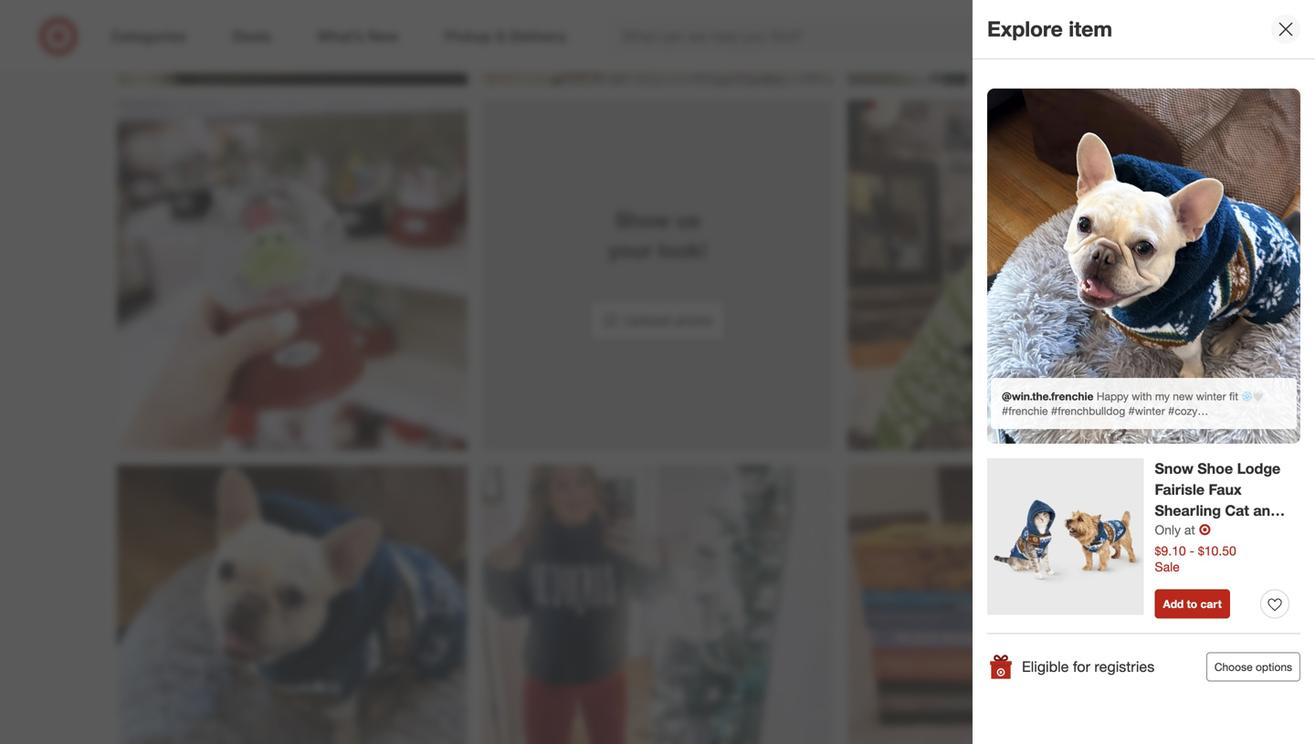Task type: locate. For each thing, give the bounding box(es) containing it.
search button
[[1053, 16, 1097, 60]]

$9.10 - $10.50 sale
[[1155, 543, 1237, 575]]

16
[[1261, 19, 1272, 30]]

my
[[1155, 390, 1170, 403]]

fit
[[1229, 390, 1239, 403]]

happy
[[1097, 390, 1129, 403]]

$9.10
[[1155, 543, 1186, 559]]

¬
[[1199, 521, 1211, 539]]

to
[[1187, 598, 1198, 611]]

photo
[[675, 312, 713, 329]]

user image by @1dayatatimewithdee image
[[482, 0, 833, 86]]

choose
[[1215, 661, 1253, 674]]

- down 'cat'
[[1242, 523, 1247, 540]]

-
[[1242, 523, 1247, 540], [1190, 543, 1195, 559], [1241, 544, 1247, 561]]

with
[[1132, 390, 1152, 403]]

only
[[1155, 522, 1181, 538]]

options
[[1256, 661, 1293, 674]]

0 vertical spatial user image by @win.the.frenchie image
[[987, 89, 1301, 444]]

@win.the.frenchie
[[1002, 390, 1094, 403]]

user image by @this.dood.teddi image
[[848, 100, 1198, 451]]

eligible for registries
[[1022, 658, 1155, 676]]

dog
[[1155, 523, 1184, 540]]

lodge
[[1237, 460, 1281, 478]]

shoe
[[1198, 460, 1233, 478]]

What can we help you find? suggestions appear below search field
[[611, 16, 1066, 57]]

wondershop™
[[1155, 564, 1251, 582]]

1 vertical spatial user image by @win.the.frenchie image
[[117, 466, 468, 744]]

1 horizontal spatial user image by @win.the.frenchie image
[[987, 89, 1301, 444]]

happy with my new winter fit ❄️🤍 #frenchie #frenchbulldog #winter #cozy #dogsofinstagram #targetdog
[[1002, 390, 1264, 432]]

#frenchbulldog
[[1051, 404, 1126, 418]]

snow shoe lodge fairisle faux shearling cat and dog hoodie - blue/brown - wondershop™ image
[[987, 459, 1144, 615]]

and
[[1254, 502, 1280, 520]]

sale
[[1155, 559, 1180, 575]]

- right $10.50
[[1241, 544, 1247, 561]]

- down at
[[1190, 543, 1195, 559]]

choose options button
[[1207, 653, 1301, 682]]

- inside $9.10 - $10.50 sale
[[1190, 543, 1195, 559]]

user image by @ohtarget image
[[117, 100, 468, 451]]

user image by @win.the.frenchie image
[[987, 89, 1301, 444], [117, 466, 468, 744]]

user image by @asekyb image
[[117, 0, 468, 86]]

faux
[[1209, 481, 1242, 499]]

upload photo
[[624, 312, 713, 329]]

#frenchie
[[1002, 404, 1048, 418]]

user image by @jeanlovesbooks image
[[848, 466, 1198, 744]]

blue/brown
[[1155, 544, 1237, 561]]

16 link
[[1239, 16, 1279, 57]]

user image by @win.the.frenchie image inside explore item dialog
[[987, 89, 1301, 444]]

look!
[[658, 237, 707, 263]]

registries
[[1095, 658, 1155, 676]]

upload
[[624, 312, 671, 329]]

user image by @sheshe830 image
[[482, 466, 833, 744]]

0 horizontal spatial user image by @win.the.frenchie image
[[117, 466, 468, 744]]



Task type: describe. For each thing, give the bounding box(es) containing it.
#dogsofinstagram
[[1002, 419, 1091, 432]]

❄️🤍
[[1242, 390, 1264, 403]]

item
[[1069, 16, 1113, 42]]

add
[[1163, 598, 1184, 611]]

search
[[1053, 29, 1097, 47]]

#cozy
[[1168, 404, 1198, 418]]

for
[[1073, 658, 1091, 676]]

add to cart
[[1163, 598, 1222, 611]]

snow shoe lodge fairisle faux shearling cat and dog hoodie - blue/brown - wondershop™ link
[[1155, 459, 1290, 582]]

#winter
[[1129, 404, 1165, 418]]

show
[[615, 207, 671, 233]]

add to cart button
[[1155, 590, 1230, 619]]

cat
[[1225, 502, 1250, 520]]

explore
[[987, 16, 1063, 42]]

fairisle
[[1155, 481, 1205, 499]]

shearling
[[1155, 502, 1221, 520]]

#targetdog
[[1094, 419, 1149, 432]]

only at ¬
[[1155, 521, 1211, 539]]

snow shoe lodge fairisle faux shearling cat and dog hoodie - blue/brown - wondershop™
[[1155, 460, 1281, 582]]

choose options
[[1215, 661, 1293, 674]]

user image by @houseofkoenig image
[[848, 0, 1198, 86]]

eligible
[[1022, 658, 1069, 676]]

your
[[608, 237, 653, 263]]

explore item
[[987, 16, 1113, 42]]

explore item dialog
[[973, 0, 1315, 744]]

upload photo button
[[590, 301, 725, 341]]

new
[[1173, 390, 1193, 403]]

$10.50
[[1198, 543, 1237, 559]]

us
[[677, 207, 700, 233]]

cart
[[1201, 598, 1222, 611]]

winter
[[1196, 390, 1226, 403]]

snow
[[1155, 460, 1194, 478]]

at
[[1185, 522, 1196, 538]]

show us your look!
[[608, 207, 707, 263]]

hoodie
[[1188, 523, 1237, 540]]



Task type: vqa. For each thing, say whether or not it's contained in the screenshot.
Pickup & Delivery LINK
no



